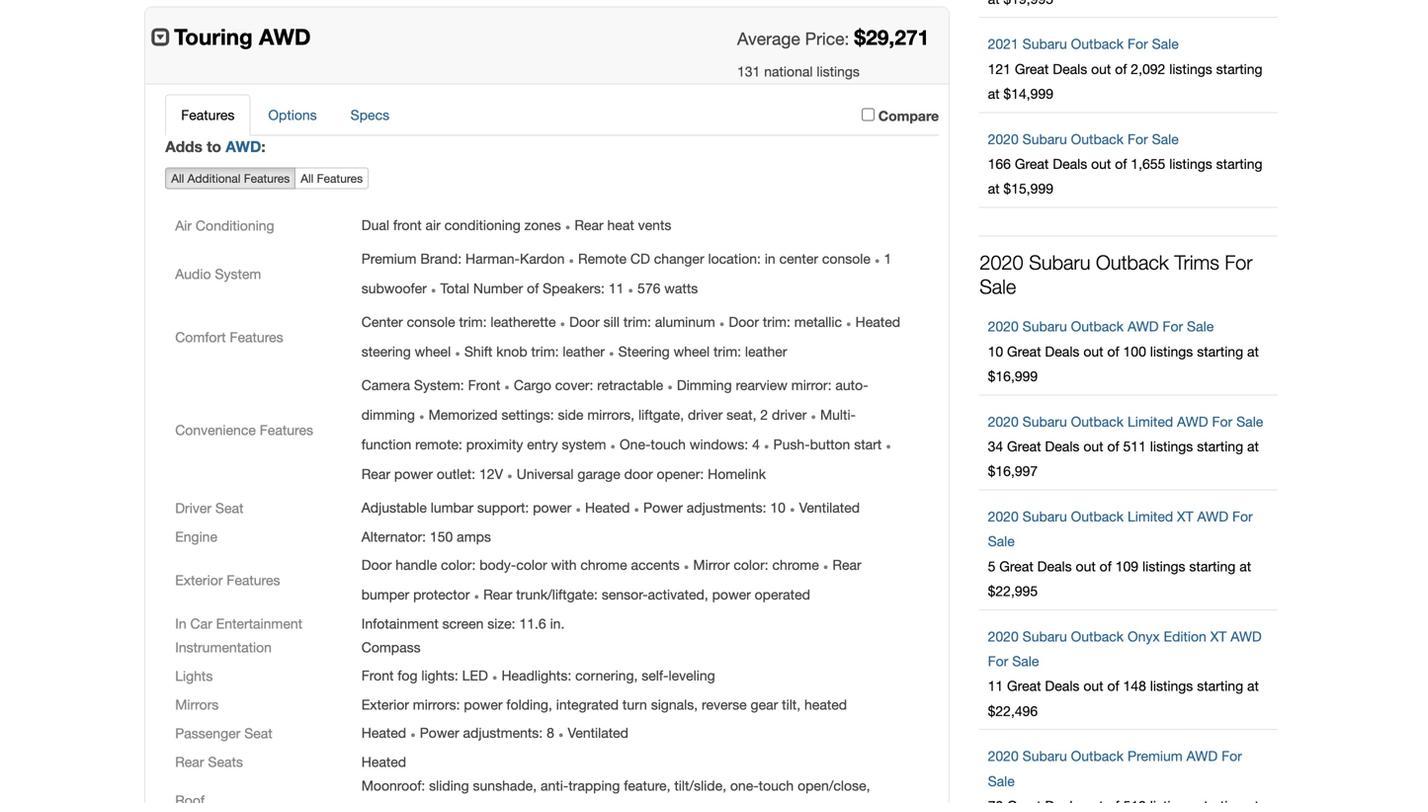 Task type: vqa. For each thing, say whether or not it's contained in the screenshot.
tab panel
yes



Task type: locate. For each thing, give the bounding box(es) containing it.
10 up $16,999
[[988, 343, 1003, 360]]

1 vertical spatial front
[[361, 668, 394, 684]]

2020 down the $22,995 on the bottom
[[988, 628, 1019, 645]]

great up $22,496
[[1007, 678, 1041, 695]]

wheel inside heated steering wheel
[[415, 343, 451, 360]]

0 horizontal spatial ventilated
[[568, 725, 629, 741]]

2020 up 34
[[988, 413, 1019, 430]]

1 horizontal spatial 11
[[988, 678, 1003, 695]]

great inside 166 great deals out of 1,655 listings starting at
[[1015, 156, 1049, 172]]

2020 subaru outback limited awd for sale link
[[988, 413, 1264, 430]]

11 down the premium brand: harman-kardon · remote cd changer location: in center console ·
[[609, 280, 624, 297]]

limited up 511
[[1128, 413, 1173, 430]]

touch down liftgate
[[651, 436, 686, 453]]

listings right 2,092
[[1170, 61, 1213, 77]]

1 horizontal spatial all
[[301, 171, 314, 185]]

of inside 121 great deals out of 2,092 listings starting at
[[1115, 61, 1127, 77]]

lumbar
[[431, 500, 474, 516]]

listings right 511
[[1150, 438, 1193, 455]]

self-
[[642, 668, 669, 684]]

0 horizontal spatial touch
[[651, 436, 686, 453]]

outback for 2020 subaru outback trims for sale
[[1096, 251, 1169, 274]]

1 horizontal spatial xt
[[1211, 628, 1227, 645]]

power inside "adjustable lumbar support: power · heated · power adjustments: 10 · ventilated"
[[533, 500, 572, 516]]

2020 inside 2020 subaru outback trims for sale
[[980, 251, 1024, 274]]

1 limited from the top
[[1128, 413, 1173, 430]]

heated for heated
[[361, 754, 406, 770]]

multi-
[[820, 407, 856, 423]]

signals
[[651, 697, 694, 713]]

$15,999
[[1004, 181, 1054, 197]]

subaru inside 2020 subaru outback awd for sale 10 great deals out of 100 listings starting at $16,999
[[1023, 318, 1067, 335]]

1 horizontal spatial wheel
[[674, 343, 710, 360]]

great inside 121 great deals out of 2,092 listings starting at
[[1015, 61, 1049, 77]]

0 vertical spatial touch
[[651, 436, 686, 453]]

listings right 109
[[1143, 558, 1186, 575]]

starting up edition at right bottom
[[1189, 558, 1236, 575]]

great up the $15,999
[[1015, 156, 1049, 172]]

0 vertical spatial premium
[[361, 251, 417, 267]]

for inside 2020 subaru outback limited awd for sale 34 great deals out of 511 listings starting at $16,997
[[1212, 413, 1233, 430]]

0 horizontal spatial leather
[[563, 343, 605, 360]]

exterior up car on the left bottom of page
[[175, 572, 223, 588]]

chrome up operated
[[772, 557, 819, 573]]

2020 inside 2020 subaru outback limited xt awd for sale 5 great deals out of 109 listings starting at $22,995
[[988, 508, 1019, 525]]

out inside 2020 subaru outback limited xt awd for sale 5 great deals out of 109 listings starting at $22,995
[[1076, 558, 1096, 575]]

onyx
[[1128, 628, 1160, 645]]

0 vertical spatial 10
[[988, 343, 1003, 360]]

out inside the '2020 subaru outback onyx edition xt awd for sale 11 great deals out of 148 listings starting at $22,496'
[[1084, 678, 1104, 695]]

features inside all features button
[[317, 171, 363, 185]]

convenience features
[[175, 422, 313, 438]]

2020 down $22,496
[[988, 748, 1019, 765]]

door right aluminum
[[729, 314, 759, 330]]

2020 down $16,997
[[988, 508, 1019, 525]]

harman-
[[466, 251, 520, 267]]

of down the kardon
[[527, 280, 539, 297]]

out down the 2020 subaru outback limited awd for sale link
[[1084, 438, 1104, 455]]

door up bumper
[[361, 557, 392, 573]]

0 vertical spatial 11
[[609, 280, 624, 297]]

features for convenience features
[[260, 422, 313, 438]]

1 vertical spatial power
[[420, 725, 459, 741]]

one-
[[620, 436, 651, 453]]

infotainment screen size: 11.6 in.
[[361, 616, 565, 632]]

outback up 109
[[1071, 508, 1124, 525]]

deals down 2021 subaru outback for sale link
[[1053, 61, 1087, 77]]

1 vertical spatial console
[[407, 314, 455, 330]]

in.
[[550, 616, 565, 632]]

2020 down the $15,999
[[980, 251, 1024, 274]]

accents
[[631, 557, 680, 573]]

all down options link
[[301, 171, 314, 185]]

0 vertical spatial xt
[[1177, 508, 1194, 525]]

outback inside the '2020 subaru outback onyx edition xt awd for sale 11 great deals out of 148 listings starting at $22,496'
[[1071, 628, 1124, 645]]

1 horizontal spatial 10
[[988, 343, 1003, 360]]

console left 1 on the right top
[[822, 251, 871, 267]]

outback left trims
[[1096, 251, 1169, 274]]

sale
[[1152, 36, 1179, 52], [1152, 131, 1179, 147], [980, 275, 1016, 299], [1187, 318, 1214, 335], [1237, 413, 1264, 430], [988, 533, 1015, 550], [1012, 653, 1039, 670], [988, 773, 1015, 790]]

1 vertical spatial ventilated
[[568, 725, 629, 741]]

xt right edition at right bottom
[[1211, 628, 1227, 645]]

power up adjustable
[[394, 466, 433, 482]]

1 horizontal spatial ventilated
[[799, 500, 860, 516]]

zones
[[524, 217, 561, 233]]

outback up 121 great deals out of 2,092 listings starting at
[[1071, 36, 1124, 52]]

outback inside 2020 subaru outback trims for sale
[[1096, 251, 1169, 274]]

sale inside 2020 subaru outback premium awd for sale
[[988, 773, 1015, 790]]

outback for 2020 subaru outback awd for sale 10 great deals out of 100 listings starting at $16,999
[[1071, 318, 1124, 335]]

power down 'mirrors:'
[[420, 725, 459, 741]]

0 horizontal spatial 10
[[770, 500, 786, 516]]

0 horizontal spatial exterior
[[175, 572, 223, 588]]

audio
[[175, 266, 211, 282]]

starting right 1,655
[[1216, 156, 1263, 172]]

xt inside the '2020 subaru outback onyx edition xt awd for sale 11 great deals out of 148 listings starting at $22,496'
[[1211, 628, 1227, 645]]

1 horizontal spatial touch
[[759, 778, 794, 794]]

tab panel containing ·
[[165, 136, 939, 804]]

1 vertical spatial touch
[[759, 778, 794, 794]]

2 limited from the top
[[1128, 508, 1173, 525]]

all inside "button"
[[171, 171, 184, 185]]

0 vertical spatial ventilated
[[799, 500, 860, 516]]

2020 subaru outback premium awd for sale link
[[988, 748, 1242, 790]]

ventilated down button at the right bottom of the page
[[799, 500, 860, 516]]

rear inside dual front air conditioning zones · rear heat vents
[[575, 217, 604, 233]]

seat for passenger seat
[[244, 725, 273, 742]]

wheel down aluminum
[[674, 343, 710, 360]]

2
[[760, 407, 768, 423]]

leather up the rearview
[[745, 343, 787, 360]]

2020 inside 2020 subaru outback limited awd for sale 34 great deals out of 511 listings starting at $16,997
[[988, 413, 1019, 430]]

10 down push-
[[770, 500, 786, 516]]

2 driver from the left
[[772, 407, 807, 423]]

1 leather from the left
[[563, 343, 605, 360]]

comfort
[[175, 329, 226, 345]]

1 vertical spatial limited
[[1128, 508, 1173, 525]]

1 all from the left
[[171, 171, 184, 185]]

of
[[1115, 61, 1127, 77], [1115, 156, 1127, 172], [527, 280, 539, 297], [1107, 343, 1120, 360], [1107, 438, 1120, 455], [1100, 558, 1112, 575], [1107, 678, 1120, 695]]

front left fog
[[361, 668, 394, 684]]

0 horizontal spatial color:
[[441, 557, 476, 573]]

subaru up 2020 subaru outback awd for sale "link"
[[1029, 251, 1091, 274]]

all down adds
[[171, 171, 184, 185]]

trapping
[[569, 778, 620, 794]]

subaru inside 2020 subaru outback premium awd for sale
[[1023, 748, 1067, 765]]

0 vertical spatial exterior
[[175, 572, 223, 588]]

awd inside 2020 subaru outback premium awd for sale
[[1187, 748, 1218, 765]]

heat
[[607, 217, 634, 233]]

front inside 'front fog lights: led · headlights: cornering , self-leveling'
[[361, 668, 394, 684]]

10 inside 2020 subaru outback awd for sale 10 great deals out of 100 listings starting at $16,999
[[988, 343, 1003, 360]]

0 horizontal spatial console
[[407, 314, 455, 330]]

price:
[[805, 28, 849, 48]]

console inside the premium brand: harman-kardon · remote cd changer location: in center console ·
[[822, 251, 871, 267]]

at inside 121 great deals out of 2,092 listings starting at
[[988, 86, 1000, 102]]

car
[[190, 616, 212, 632]]

awd inside tab panel
[[226, 137, 261, 155]]

0 horizontal spatial wheel
[[415, 343, 451, 360]]

ventilated
[[799, 500, 860, 516], [568, 725, 629, 741]]

touring awd
[[174, 23, 311, 50]]

subaru down $22,496
[[1023, 748, 1067, 765]]

listings right 1,655
[[1170, 156, 1213, 172]]

1 horizontal spatial seat
[[244, 725, 273, 742]]

wheel inside · shift knob trim: leather · steering wheel trim: leather
[[674, 343, 710, 360]]

1 horizontal spatial adjustments:
[[687, 500, 767, 516]]

color: right the mirror
[[734, 557, 769, 573]]

of left 2,092
[[1115, 61, 1127, 77]]

system:
[[414, 377, 464, 393]]

national
[[764, 63, 813, 79]]

of left 1,655
[[1115, 156, 1127, 172]]

liftgate
[[638, 407, 680, 423]]

homelink
[[708, 466, 766, 482]]

to
[[207, 137, 221, 155]]

heated
[[805, 697, 847, 713]]

power inside · rear trunk/liftgate: sensor-activated , power operated
[[712, 587, 751, 603]]

trim: right the knob
[[531, 343, 559, 360]]

1 horizontal spatial exterior
[[361, 697, 409, 713]]

121 great deals out of 2,092 listings starting at
[[988, 61, 1263, 102]]

great up $16,999
[[1007, 343, 1041, 360]]

door left sill
[[570, 314, 600, 330]]

for
[[1128, 36, 1148, 52], [1128, 131, 1148, 147], [1225, 251, 1253, 274], [1163, 318, 1183, 335], [1212, 413, 1233, 430], [1233, 508, 1253, 525], [988, 653, 1009, 670], [1222, 748, 1242, 765]]

listings right 148
[[1150, 678, 1193, 695]]

driver
[[688, 407, 723, 423], [772, 407, 807, 423]]

in
[[765, 251, 776, 267]]

limited up 109
[[1128, 508, 1173, 525]]

alternator: 150 amps
[[361, 529, 491, 545]]

subaru inside the '2020 subaru outback onyx edition xt awd for sale 11 great deals out of 148 listings starting at $22,496'
[[1023, 628, 1067, 645]]

features for exterior features
[[227, 572, 280, 588]]

passenger seat
[[175, 725, 273, 742]]

11.6
[[519, 616, 546, 632]]

front inside camera system: front · cargo cover: retractable ·
[[468, 377, 500, 393]]

deals left 148
[[1045, 678, 1080, 695]]

power down universal
[[533, 500, 572, 516]]

listings inside 2020 subaru outback limited awd for sale 34 great deals out of 511 listings starting at $16,997
[[1150, 438, 1193, 455]]

remote:
[[415, 436, 462, 453]]

2021 subaru outback for sale link
[[988, 36, 1179, 52]]

of inside 2020 subaru outback awd for sale 10 great deals out of 100 listings starting at $16,999
[[1107, 343, 1120, 360]]

0 horizontal spatial door
[[361, 557, 392, 573]]

1 horizontal spatial front
[[468, 377, 500, 393]]

listings inside the '2020 subaru outback onyx edition xt awd for sale 11 great deals out of 148 listings starting at $22,496'
[[1150, 678, 1193, 695]]

0 horizontal spatial front
[[361, 668, 394, 684]]

2020 up 166
[[988, 131, 1019, 147]]

0 horizontal spatial xt
[[1177, 508, 1194, 525]]

great
[[1015, 61, 1049, 77], [1015, 156, 1049, 172], [1007, 343, 1041, 360], [1007, 438, 1041, 455], [1000, 558, 1034, 575], [1007, 678, 1041, 695]]

outback down 148
[[1071, 748, 1124, 765]]

1 horizontal spatial premium
[[1128, 748, 1183, 765]]

features for comfort features
[[230, 329, 283, 345]]

heated inside heated steering wheel
[[856, 314, 901, 330]]

1 wheel from the left
[[415, 343, 451, 360]]

power inside heated · power adjustments: 8 · ventilated
[[420, 725, 459, 741]]

premium inside 2020 subaru outback premium awd for sale
[[1128, 748, 1183, 765]]

sale inside 2020 subaru outback limited awd for sale 34 great deals out of 511 listings starting at $16,997
[[1237, 413, 1264, 430]]

of inside the '2020 subaru outback onyx edition xt awd for sale 11 great deals out of 148 listings starting at $22,496'
[[1107, 678, 1120, 695]]

$22,995
[[988, 583, 1038, 600]]

rearview
[[736, 377, 788, 393]]

lights
[[175, 668, 213, 684]]

console inside center console trim: leatherette · door sill trim: aluminum · door trim: metallic ·
[[407, 314, 455, 330]]

outback for 2020 subaru outback onyx edition xt awd for sale 11 great deals out of 148 listings starting at $22,496
[[1071, 628, 1124, 645]]

adjustable
[[361, 500, 427, 516]]

2,092
[[1131, 61, 1166, 77]]

starting
[[1216, 61, 1263, 77], [1216, 156, 1263, 172], [1197, 343, 1244, 360], [1197, 438, 1244, 455], [1189, 558, 1236, 575], [1197, 678, 1244, 695]]

deals inside 2020 subaru outback limited awd for sale 34 great deals out of 511 listings starting at $16,997
[[1045, 438, 1080, 455]]

0 vertical spatial limited
[[1128, 413, 1173, 430]]

power down opener: at bottom
[[643, 500, 683, 516]]

10 inside "adjustable lumbar support: power · heated · power adjustments: 10 · ventilated"
[[770, 500, 786, 516]]

of left the 100
[[1107, 343, 1120, 360]]

$14,999
[[1004, 86, 1054, 102]]

great inside 2020 subaru outback limited xt awd for sale 5 great deals out of 109 listings starting at $22,995
[[1000, 558, 1034, 575]]

outlet:
[[437, 466, 476, 482]]

great up $14,999
[[1015, 61, 1049, 77]]

tab panel
[[165, 136, 939, 804]]

1 horizontal spatial color:
[[734, 557, 769, 573]]

features right comfort
[[230, 329, 283, 345]]

deals down 2020 subaru outback awd for sale "link"
[[1045, 343, 1080, 360]]

1 horizontal spatial leather
[[745, 343, 787, 360]]

limited inside 2020 subaru outback limited xt awd for sale 5 great deals out of 109 listings starting at $22,995
[[1128, 508, 1173, 525]]

power down the mirror
[[712, 587, 751, 603]]

1 horizontal spatial chrome
[[772, 557, 819, 573]]

seats
[[208, 754, 243, 770]]

starting inside 2020 subaru outback limited awd for sale 34 great deals out of 511 listings starting at $16,997
[[1197, 438, 1244, 455]]

subaru for 2020 subaru outback limited awd for sale 34 great deals out of 511 listings starting at $16,997
[[1023, 413, 1067, 430]]

heated for heated steering wheel
[[856, 314, 901, 330]]

tab list containing features
[[165, 94, 939, 136]]

starting inside 166 great deals out of 1,655 listings starting at
[[1216, 156, 1263, 172]]

2020 subaru outback for sale link
[[988, 131, 1179, 147]]

size:
[[488, 616, 516, 632]]

collapse down image
[[151, 27, 171, 46]]

features right convenience
[[260, 422, 313, 438]]

subaru inside 2020 subaru outback trims for sale
[[1029, 251, 1091, 274]]

1 vertical spatial 10
[[770, 500, 786, 516]]

0 horizontal spatial seat
[[215, 500, 244, 516]]

tab list
[[165, 94, 939, 136]]

passenger
[[175, 725, 240, 742]]

exterior down fog
[[361, 697, 409, 713]]

front
[[393, 217, 422, 233]]

features up entertainment
[[227, 572, 280, 588]]

color: down amps
[[441, 557, 476, 573]]

driver down dimming
[[688, 407, 723, 423]]

0 horizontal spatial premium
[[361, 251, 417, 267]]

location:
[[708, 251, 761, 267]]

multi- function remote:
[[361, 407, 856, 453]]

of inside 2020 subaru outback limited awd for sale 34 great deals out of 511 listings starting at $16,997
[[1107, 438, 1120, 455]]

camera system: front · cargo cover: retractable ·
[[361, 373, 673, 398]]

exterior
[[175, 572, 223, 588], [361, 697, 409, 713]]

chrome up sensor- at the bottom
[[581, 557, 627, 573]]

outback inside 2020 subaru outback awd for sale 10 great deals out of 100 listings starting at $16,999
[[1071, 318, 1124, 335]]

of left 511
[[1107, 438, 1120, 455]]

seat right driver
[[215, 500, 244, 516]]

rear inside rear bumper protector
[[833, 557, 862, 573]]

listings inside 166 great deals out of 1,655 listings starting at
[[1170, 156, 1213, 172]]

1 vertical spatial seat
[[244, 725, 273, 742]]

exterior for exterior features
[[175, 572, 223, 588]]

1 driver from the left
[[688, 407, 723, 423]]

2020 inside the '2020 subaru outback onyx edition xt awd for sale 11 great deals out of 148 listings starting at $22,496'
[[988, 628, 1019, 645]]

air
[[175, 217, 192, 234]]

reverse
[[702, 697, 747, 713]]

features up dual
[[317, 171, 363, 185]]

1 vertical spatial exterior
[[361, 697, 409, 713]]

2020 inside 2020 subaru outback awd for sale 10 great deals out of 100 listings starting at $16,999
[[988, 318, 1019, 335]]

great up $16,997
[[1007, 438, 1041, 455]]

steering
[[618, 343, 670, 360]]

of left 109
[[1100, 558, 1112, 575]]

xt down 2020 subaru outback limited awd for sale 34 great deals out of 511 listings starting at $16,997 at the bottom of page
[[1177, 508, 1194, 525]]

premium up subwoofer
[[361, 251, 417, 267]]

0 vertical spatial seat
[[215, 500, 244, 516]]

adjustments: down 'homelink'
[[687, 500, 767, 516]]

convenience
[[175, 422, 256, 438]]

leveling
[[669, 668, 715, 684]]

subaru down the $22,995 on the bottom
[[1023, 628, 1067, 645]]

specs link
[[335, 94, 405, 136]]

heated inside heated · power adjustments: 8 · ventilated
[[361, 725, 406, 741]]

driver right 2
[[772, 407, 807, 423]]

outback up 511
[[1071, 413, 1124, 430]]

deals up the $22,995 on the bottom
[[1038, 558, 1072, 575]]

knob
[[496, 343, 527, 360]]

subaru inside 2020 subaru outback limited awd for sale 34 great deals out of 511 listings starting at $16,997
[[1023, 413, 1067, 430]]

power
[[394, 466, 433, 482], [533, 500, 572, 516], [712, 587, 751, 603], [464, 697, 503, 713]]

subaru inside 2020 subaru outback limited xt awd for sale 5 great deals out of 109 listings starting at $22,995
[[1023, 508, 1067, 525]]

0 horizontal spatial 11
[[609, 280, 624, 297]]

2 chrome from the left
[[772, 557, 819, 573]]

1 horizontal spatial console
[[822, 251, 871, 267]]

0 horizontal spatial all
[[171, 171, 184, 185]]

0 horizontal spatial chrome
[[581, 557, 627, 573]]

trim: right sill
[[624, 314, 651, 330]]

premium down 148
[[1128, 748, 1183, 765]]

for inside 2020 subaru outback trims for sale
[[1225, 251, 1253, 274]]

out down 2021 subaru outback for sale
[[1091, 61, 1111, 77]]

outback inside 2020 subaru outback limited xt awd for sale 5 great deals out of 109 listings starting at $22,995
[[1071, 508, 1124, 525]]

all inside button
[[301, 171, 314, 185]]

out
[[1091, 61, 1111, 77], [1091, 156, 1111, 172], [1084, 343, 1104, 360], [1084, 438, 1104, 455], [1076, 558, 1096, 575], [1084, 678, 1104, 695]]

0 vertical spatial power
[[643, 500, 683, 516]]

1 chrome from the left
[[581, 557, 627, 573]]

touch left open/close
[[759, 778, 794, 794]]

0 horizontal spatial driver
[[688, 407, 723, 423]]

2 all from the left
[[301, 171, 314, 185]]

0 vertical spatial adjustments:
[[687, 500, 767, 516]]

center
[[779, 251, 818, 267]]

0 horizontal spatial adjustments:
[[463, 725, 543, 741]]

0 horizontal spatial power
[[420, 725, 459, 741]]

sale inside 2020 subaru outback trims for sale
[[980, 275, 1016, 299]]

,
[[631, 407, 635, 423], [680, 407, 684, 423], [753, 407, 757, 423], [705, 587, 708, 603], [634, 668, 638, 684], [549, 697, 552, 713], [694, 697, 698, 713], [797, 697, 801, 713], [533, 778, 537, 794], [667, 778, 671, 794], [723, 778, 727, 794], [866, 778, 870, 794]]

comfort features
[[175, 329, 283, 345]]

universal
[[517, 466, 574, 482]]

2 wheel from the left
[[674, 343, 710, 360]]

1 vertical spatial 11
[[988, 678, 1003, 695]]

1 vertical spatial xt
[[1211, 628, 1227, 645]]

out down 2020 subaru outback awd for sale "link"
[[1084, 343, 1104, 360]]

1 horizontal spatial driver
[[772, 407, 807, 423]]

1 horizontal spatial power
[[643, 500, 683, 516]]

limited inside 2020 subaru outback limited awd for sale 34 great deals out of 511 listings starting at $16,997
[[1128, 413, 1173, 430]]

outback left onyx
[[1071, 628, 1124, 645]]

awd inside 2020 subaru outback limited awd for sale 34 great deals out of 511 listings starting at $16,997
[[1177, 413, 1208, 430]]

listings right the 100
[[1150, 343, 1193, 360]]

of left 148
[[1107, 678, 1120, 695]]

ventilated down exterior mirrors: power folding , integrated turn signals , reverse gear tilt , heated
[[568, 725, 629, 741]]

deals inside 166 great deals out of 1,655 listings starting at
[[1053, 156, 1087, 172]]

rear inside · rear trunk/liftgate: sensor-activated , power operated
[[483, 587, 512, 603]]

1 vertical spatial premium
[[1128, 748, 1183, 765]]

subaru right 2021
[[1023, 36, 1067, 52]]

outback up 166 great deals out of 1,655 listings starting at
[[1071, 131, 1124, 147]]

trim: up dimming
[[714, 343, 741, 360]]

console down total
[[407, 314, 455, 330]]

console
[[822, 251, 871, 267], [407, 314, 455, 330]]

heated for heated · power adjustments: 8 · ventilated
[[361, 725, 406, 741]]

awd inside 2020 subaru outback awd for sale 10 great deals out of 100 listings starting at $16,999
[[1128, 318, 1159, 335]]

features down :
[[244, 171, 290, 185]]

ventilated inside heated · power adjustments: 8 · ventilated
[[568, 725, 629, 741]]

deals right 34
[[1045, 438, 1080, 455]]

rear inside · one-touch windows: 4 · push-button start · rear power outlet: 12v · universal garage door opener: homelink
[[361, 466, 390, 482]]

conditioning
[[196, 217, 274, 234]]

kardon
[[520, 251, 565, 267]]

trunk/liftgate:
[[516, 587, 598, 603]]

features link
[[165, 94, 250, 136]]

subaru down $14,999
[[1023, 131, 1067, 147]]

2020 up $16,999
[[988, 318, 1019, 335]]

total
[[440, 280, 470, 297]]

all for all additional features
[[171, 171, 184, 185]]

1 color: from the left
[[441, 557, 476, 573]]

0 vertical spatial console
[[822, 251, 871, 267]]

outback for 2021 subaru outback for sale
[[1071, 36, 1124, 52]]

11 up $22,496
[[988, 678, 1003, 695]]

subaru down $16,999
[[1023, 413, 1067, 430]]

outback up the 100
[[1071, 318, 1124, 335]]

led
[[462, 668, 488, 684]]

listings inside 2020 subaru outback awd for sale 10 great deals out of 100 listings starting at $16,999
[[1150, 343, 1193, 360]]

out left 148
[[1084, 678, 1104, 695]]

at inside the '2020 subaru outback onyx edition xt awd for sale 11 great deals out of 148 listings starting at $22,496'
[[1247, 678, 1259, 695]]

features
[[181, 107, 235, 123], [244, 171, 290, 185], [317, 171, 363, 185], [230, 329, 283, 345], [260, 422, 313, 438], [227, 572, 280, 588]]

out down 2020 subaru outback for sale
[[1091, 156, 1111, 172]]

0 vertical spatial front
[[468, 377, 500, 393]]

2 horizontal spatial door
[[729, 314, 759, 330]]

1 vertical spatial adjustments:
[[463, 725, 543, 741]]

anti-
[[541, 778, 569, 794]]

activated
[[648, 587, 705, 603]]



Task type: describe. For each thing, give the bounding box(es) containing it.
12v
[[479, 466, 503, 482]]

steering
[[361, 343, 411, 360]]

576
[[638, 280, 661, 297]]

2020 for 2020 subaru outback awd for sale 10 great deals out of 100 listings starting at $16,999
[[988, 318, 1019, 335]]

sale inside 2020 subaru outback limited xt awd for sale 5 great deals out of 109 listings starting at $22,995
[[988, 533, 1015, 550]]

premium inside the premium brand: harman-kardon · remote cd changer location: in center console ·
[[361, 251, 417, 267]]

subaru for 2020 subaru outback premium awd for sale
[[1023, 748, 1067, 765]]

of inside the · total number of speakers: 11 · 576 watts
[[527, 280, 539, 297]]

power inside · one-touch windows: 4 · push-button start · rear power outlet: 12v · universal garage door opener: homelink
[[394, 466, 433, 482]]

entertainment
[[216, 616, 303, 632]]

out inside 121 great deals out of 2,092 listings starting at
[[1091, 61, 1111, 77]]

function
[[361, 436, 411, 453]]

out inside 2020 subaru outback limited awd for sale 34 great deals out of 511 listings starting at $16,997
[[1084, 438, 1104, 455]]

1 horizontal spatial door
[[570, 314, 600, 330]]

windows:
[[690, 436, 748, 453]]

mirrors
[[587, 407, 631, 423]]

2020 for 2020 subaru outback trims for sale
[[980, 251, 1024, 274]]

trim: up the shift
[[459, 314, 487, 330]]

1
[[884, 251, 892, 267]]

seat for driver seat
[[215, 500, 244, 516]]

2020 for 2020 subaru outback limited awd for sale 34 great deals out of 511 listings starting at $16,997
[[988, 413, 1019, 430]]

sliding
[[429, 778, 469, 794]]

131
[[737, 63, 760, 79]]

start
[[854, 436, 882, 453]]

front fog lights: led · headlights: cornering , self-leveling
[[361, 664, 715, 689]]

awd inside the '2020 subaru outback onyx edition xt awd for sale 11 great deals out of 148 listings starting at $22,496'
[[1231, 628, 1262, 645]]

camera
[[361, 377, 410, 393]]

of inside 166 great deals out of 1,655 listings starting at
[[1115, 156, 1127, 172]]

starting inside the '2020 subaru outback onyx edition xt awd for sale 11 great deals out of 148 listings starting at $22,496'
[[1197, 678, 1244, 695]]

air conditioning
[[175, 217, 274, 234]]

with
[[551, 557, 577, 573]]

number
[[473, 280, 523, 297]]

of inside 2020 subaru outback limited xt awd for sale 5 great deals out of 109 listings starting at $22,995
[[1100, 558, 1112, 575]]

1 subwoofer
[[361, 251, 892, 297]]

2021 subaru outback for sale
[[988, 36, 1179, 52]]

limited for xt
[[1128, 508, 1173, 525]]

subaru for 2021 subaru outback for sale
[[1023, 36, 1067, 52]]

all features
[[301, 171, 363, 185]]

adjustments: inside "adjustable lumbar support: power · heated · power adjustments: 10 · ventilated"
[[687, 500, 767, 516]]

proximity
[[466, 436, 523, 453]]

all additional features
[[171, 171, 290, 185]]

2020 subaru outback limited xt awd for sale link
[[988, 508, 1253, 550]]

features inside all additional features "button"
[[244, 171, 290, 185]]

awd inside 2020 subaru outback limited xt awd for sale 5 great deals out of 109 listings starting at $22,995
[[1197, 508, 1229, 525]]

ventilated inside "adjustable lumbar support: power · heated · power adjustments: 10 · ventilated"
[[799, 500, 860, 516]]

for inside 2020 subaru outback premium awd for sale
[[1222, 748, 1242, 765]]

listings inside 2020 subaru outback limited xt awd for sale 5 great deals out of 109 listings starting at $22,995
[[1143, 558, 1186, 575]]

dimming rearview mirror:
[[677, 377, 836, 393]]

109
[[1116, 558, 1139, 575]]

all for all features
[[301, 171, 314, 185]]

brand:
[[420, 251, 462, 267]]

driver seat
[[175, 500, 244, 516]]

for inside 2020 subaru outback limited xt awd for sale 5 great deals out of 109 listings starting at $22,995
[[1233, 508, 1253, 525]]

deals inside 2020 subaru outback limited xt awd for sale 5 great deals out of 109 listings starting at $22,995
[[1038, 558, 1072, 575]]

cover:
[[555, 377, 593, 393]]

2020 subaru outback premium awd for sale
[[988, 748, 1242, 790]]

body-
[[480, 557, 516, 573]]

great inside the '2020 subaru outback onyx edition xt awd for sale 11 great deals out of 148 listings starting at $22,496'
[[1007, 678, 1041, 695]]

starting inside 2020 subaru outback awd for sale 10 great deals out of 100 listings starting at $16,999
[[1197, 343, 1244, 360]]

protector
[[413, 587, 470, 603]]

subaru for 2020 subaru outback awd for sale 10 great deals out of 100 listings starting at $16,999
[[1023, 318, 1067, 335]]

door inside 'door handle color: body-color with chrome accents · mirror color: chrome ·'
[[361, 557, 392, 573]]

starting inside 2020 subaru outback limited xt awd for sale 5 great deals out of 109 listings starting at $22,995
[[1189, 558, 1236, 575]]

subaru for 2020 subaru outback for sale
[[1023, 131, 1067, 147]]

color
[[516, 557, 547, 573]]

2 color: from the left
[[734, 557, 769, 573]]

2020 for 2020 subaru outback onyx edition xt awd for sale 11 great deals out of 148 listings starting at $22,496
[[988, 628, 1019, 645]]

subaru for 2020 subaru outback limited xt awd for sale 5 great deals out of 109 listings starting at $22,995
[[1023, 508, 1067, 525]]

2 leather from the left
[[745, 343, 787, 360]]

outback for 2020 subaru outback limited awd for sale 34 great deals out of 511 listings starting at $16,997
[[1071, 413, 1124, 430]]

options link
[[252, 94, 333, 136]]

alternator:
[[361, 529, 426, 545]]

starting inside 121 great deals out of 2,092 listings starting at
[[1216, 61, 1263, 77]]

11 inside the '2020 subaru outback onyx edition xt awd for sale 11 great deals out of 148 listings starting at $22,496'
[[988, 678, 1003, 695]]

sale inside 2020 subaru outback awd for sale 10 great deals out of 100 listings starting at $16,999
[[1187, 318, 1214, 335]]

dual front air conditioning zones · rear heat vents
[[361, 213, 671, 238]]

2021
[[988, 36, 1019, 52]]

door
[[624, 466, 653, 482]]

at inside 2020 subaru outback awd for sale 10 great deals out of 100 listings starting at $16,999
[[1247, 343, 1259, 360]]

cargo
[[514, 377, 551, 393]]

touch inside · one-touch windows: 4 · push-button start · rear power outlet: 12v · universal garage door opener: homelink
[[651, 436, 686, 453]]

proximity entry system
[[466, 436, 606, 453]]

out inside 2020 subaru outback awd for sale 10 great deals out of 100 listings starting at $16,999
[[1084, 343, 1104, 360]]

for inside the '2020 subaru outback onyx edition xt awd for sale 11 great deals out of 148 listings starting at $22,496'
[[988, 653, 1009, 670]]

rear bumper protector
[[361, 557, 862, 603]]

door handle color: body-color with chrome accents · mirror color: chrome ·
[[361, 553, 829, 578]]

power down led
[[464, 697, 503, 713]]

heated · power adjustments: 8 · ventilated
[[361, 721, 629, 746]]

, inside 'front fog lights: led · headlights: cornering , self-leveling'
[[634, 668, 638, 684]]

exterior mirrors: power folding , integrated turn signals , reverse gear tilt , heated
[[361, 697, 847, 713]]

166 great deals out of 1,655 listings starting at
[[988, 156, 1263, 197]]

listings down price:
[[817, 63, 860, 79]]

retractable
[[597, 377, 663, 393]]

tilt/slide
[[674, 778, 723, 794]]

2020 subaru outback limited xt awd for sale 5 great deals out of 109 listings starting at $22,995
[[988, 508, 1253, 600]]

at inside 166 great deals out of 1,655 listings starting at
[[988, 181, 1000, 197]]

features for all features
[[317, 171, 363, 185]]

adjustments: inside heated · power adjustments: 8 · ventilated
[[463, 725, 543, 741]]

exterior for exterior mirrors: power folding , integrated turn signals , reverse gear tilt , heated
[[361, 697, 409, 713]]

features inside features link
[[181, 107, 235, 123]]

compare
[[878, 108, 939, 124]]

511
[[1123, 438, 1146, 455]]

moonroof:
[[361, 778, 425, 794]]

mirror:
[[791, 377, 832, 393]]

sill
[[604, 314, 620, 330]]

all features button
[[295, 167, 369, 189]]

trims
[[1175, 251, 1220, 274]]

center
[[361, 314, 403, 330]]

121
[[988, 61, 1011, 77]]

deals inside the '2020 subaru outback onyx edition xt awd for sale 11 great deals out of 148 listings starting at $22,496'
[[1045, 678, 1080, 695]]

at inside 2020 subaru outback limited awd for sale 34 great deals out of 511 listings starting at $16,997
[[1247, 438, 1259, 455]]

speakers:
[[543, 280, 605, 297]]

at inside 2020 subaru outback limited xt awd for sale 5 great deals out of 109 listings starting at $22,995
[[1240, 558, 1252, 575]]

great inside 2020 subaru outback awd for sale 10 great deals out of 100 listings starting at $16,999
[[1007, 343, 1041, 360]]

tilt
[[782, 697, 797, 713]]

system
[[215, 266, 261, 282]]

2020 for 2020 subaru outback limited xt awd for sale 5 great deals out of 109 listings starting at $22,995
[[988, 508, 1019, 525]]

Compare checkbox
[[862, 108, 875, 121]]

subwoofer
[[361, 280, 427, 297]]

· memorized settings: side mirrors , liftgate , driver seat , 2 driver ·
[[419, 403, 817, 428]]

open/close
[[798, 778, 866, 794]]

mirrors:
[[413, 697, 460, 713]]

exterior features
[[175, 572, 280, 588]]

2020 for 2020 subaru outback premium awd for sale
[[988, 748, 1019, 765]]

mirror
[[693, 557, 730, 573]]

support:
[[477, 500, 529, 516]]

aluminum
[[655, 314, 715, 330]]

xt inside 2020 subaru outback limited xt awd for sale 5 great deals out of 109 listings starting at $22,995
[[1177, 508, 1194, 525]]

subaru for 2020 subaru outback trims for sale
[[1029, 251, 1091, 274]]

deals inside 121 great deals out of 2,092 listings starting at
[[1053, 61, 1087, 77]]

11 inside the · total number of speakers: 11 · 576 watts
[[609, 280, 624, 297]]

sale inside the '2020 subaru outback onyx edition xt awd for sale 11 great deals out of 148 listings starting at $22,496'
[[1012, 653, 1039, 670]]

great inside 2020 subaru outback limited awd for sale 34 great deals out of 511 listings starting at $16,997
[[1007, 438, 1041, 455]]

opener:
[[657, 466, 704, 482]]

power inside "adjustable lumbar support: power · heated · power adjustments: 10 · ventilated"
[[643, 500, 683, 516]]

premium brand: harman-kardon · remote cd changer location: in center console ·
[[361, 247, 880, 272]]

heated inside "adjustable lumbar support: power · heated · power adjustments: 10 · ventilated"
[[585, 500, 630, 516]]

bumper
[[361, 587, 409, 603]]

driver
[[175, 500, 212, 516]]

outback for 2020 subaru outback limited xt awd for sale 5 great deals out of 109 listings starting at $22,995
[[1071, 508, 1124, 525]]

2020 for 2020 subaru outback for sale
[[988, 131, 1019, 147]]

shift
[[464, 343, 493, 360]]

trim: left metallic
[[763, 314, 791, 330]]

2020 subaru outback limited awd for sale 34 great deals out of 511 listings starting at $16,997
[[988, 413, 1264, 480]]

fog
[[398, 668, 418, 684]]

deals inside 2020 subaru outback awd for sale 10 great deals out of 100 listings starting at $16,999
[[1045, 343, 1080, 360]]

audio system
[[175, 266, 261, 282]]

button
[[810, 436, 850, 453]]

one-
[[730, 778, 759, 794]]

148
[[1123, 678, 1146, 695]]

cd
[[631, 251, 650, 267]]

for inside 2020 subaru outback awd for sale 10 great deals out of 100 listings starting at $16,999
[[1163, 318, 1183, 335]]

vents
[[638, 217, 671, 233]]

outback for 2020 subaru outback for sale
[[1071, 131, 1124, 147]]

listings inside 121 great deals out of 2,092 listings starting at
[[1170, 61, 1213, 77]]

adds to awd :
[[165, 137, 266, 155]]

limited for awd
[[1128, 413, 1173, 430]]

out inside 166 great deals out of 1,655 listings starting at
[[1091, 156, 1111, 172]]

, inside · rear trunk/liftgate: sensor-activated , power operated
[[705, 587, 708, 603]]

subaru for 2020 subaru outback onyx edition xt awd for sale 11 great deals out of 148 listings starting at $22,496
[[1023, 628, 1067, 645]]

garage
[[578, 466, 620, 482]]

air
[[426, 217, 441, 233]]

conditioning
[[445, 217, 521, 233]]

outback for 2020 subaru outback premium awd for sale
[[1071, 748, 1124, 765]]



